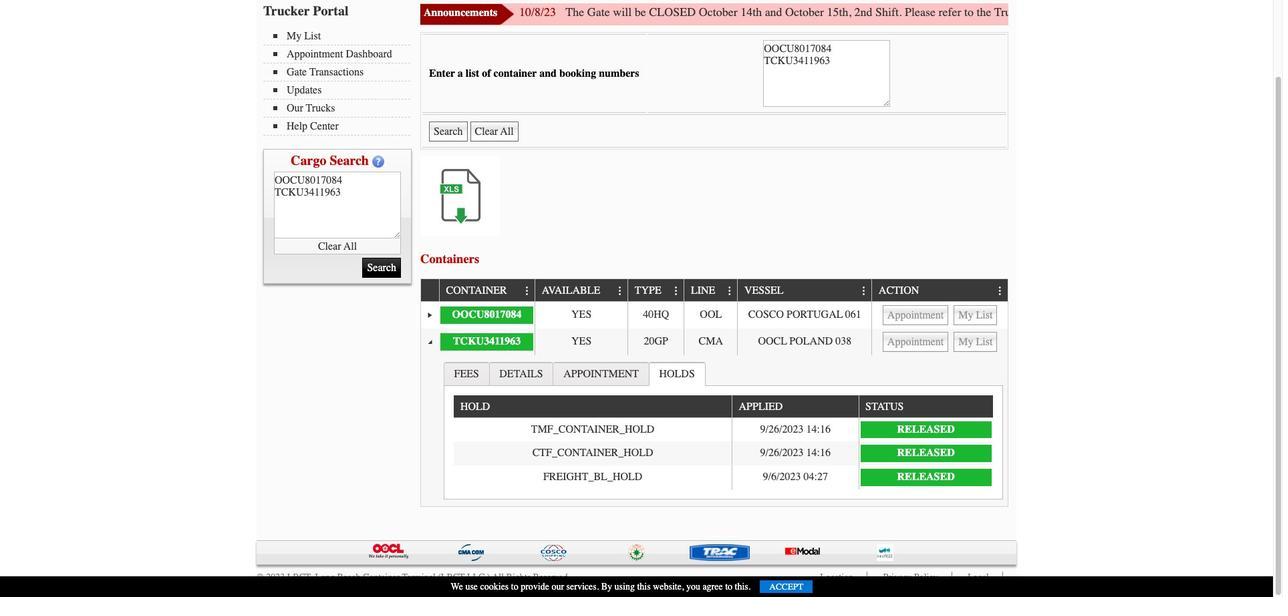 Task type: vqa. For each thing, say whether or not it's contained in the screenshot.
9/26/2023 for TMF_CONTAINER_HOLD
yes



Task type: describe. For each thing, give the bounding box(es) containing it.
beach
[[337, 572, 361, 584]]

2 horizontal spatial to
[[965, 5, 974, 19]]

oocl
[[758, 336, 787, 348]]

reserved.
[[533, 572, 570, 584]]

privacy
[[883, 572, 912, 584]]

details
[[500, 368, 543, 380]]

edit column settings image for line
[[725, 286, 735, 297]]

announcements
[[424, 7, 498, 19]]

14th
[[741, 5, 762, 19]]

oocu8017084 cell
[[439, 302, 535, 329]]

trucks
[[306, 102, 335, 114]]

refer
[[939, 5, 962, 19]]

status link
[[866, 396, 911, 418]]

vessel
[[745, 285, 784, 297]]

tree grid containing container
[[421, 280, 1008, 507]]

help center link
[[273, 120, 410, 132]]

booking
[[560, 68, 596, 80]]

container link
[[446, 280, 514, 301]]

20gp
[[644, 336, 668, 348]]

appointment dashboard link
[[273, 48, 410, 60]]

action column header
[[872, 280, 1008, 302]]

cma
[[699, 336, 723, 348]]

line
[[691, 285, 715, 297]]

© 2023 lbct, long beach container terminal (lbct llc.) all rights reserved.
[[257, 572, 570, 584]]

our trucks link
[[273, 102, 410, 114]]

9/26/2023 for ctf_container_hold
[[760, 447, 804, 459]]

our
[[287, 102, 303, 114]]

10/8/23
[[519, 5, 556, 19]]

action
[[879, 285, 919, 297]]

poland
[[790, 336, 833, 348]]

hold link
[[461, 396, 497, 418]]

061
[[846, 309, 862, 321]]

edit column settings image for action
[[995, 286, 1006, 297]]

released cell for tmf_container_hold
[[859, 418, 993, 442]]

rights
[[506, 572, 531, 584]]

tcku3411963
[[453, 336, 521, 348]]

0 horizontal spatial and
[[540, 68, 557, 80]]

yes cell for oocu8017084
[[535, 302, 628, 329]]

cookies
[[480, 582, 509, 593]]

help
[[287, 120, 308, 132]]

llc.)
[[467, 572, 490, 584]]

released cell for freight_bl_hold
[[859, 466, 993, 490]]

holds tab
[[649, 362, 706, 386]]

14:16 for ctf_container_hold
[[806, 447, 831, 459]]

cma cell
[[684, 329, 738, 356]]

edit column settings image for container
[[522, 286, 533, 297]]

cosco portugal 061 cell
[[738, 302, 872, 329]]

row containing tmf_container_hold
[[454, 418, 993, 442]]

1 october from the left
[[699, 5, 738, 19]]

list
[[466, 68, 479, 80]]

container column header
[[439, 280, 535, 302]]

appointment
[[564, 368, 639, 380]]

trucker portal
[[263, 3, 349, 19]]

w
[[1278, 5, 1283, 19]]

grid containing hold
[[454, 396, 993, 490]]

yes for tcku3411963
[[572, 336, 592, 348]]

hold
[[461, 401, 490, 413]]

dashboard
[[346, 48, 392, 60]]

services.
[[567, 582, 599, 593]]

fees
[[454, 368, 479, 380]]

long
[[315, 572, 335, 584]]

2 the from the left
[[1260, 5, 1275, 19]]

15th,
[[827, 5, 852, 19]]

available
[[542, 285, 600, 297]]

agree
[[703, 582, 723, 593]]

updates link
[[273, 84, 410, 96]]

portugal
[[787, 309, 843, 321]]

9/26/2023 14:16 for ctf_container_hold
[[760, 447, 831, 459]]

applied
[[739, 401, 783, 413]]

row group containing oocu8017084
[[421, 302, 1008, 507]]

our
[[552, 582, 564, 593]]

0 horizontal spatial to
[[511, 582, 519, 593]]

this
[[637, 582, 651, 593]]

row containing hold
[[454, 396, 993, 418]]

my list appointment dashboard gate transactions updates our trucks help center
[[287, 30, 392, 132]]

this.
[[735, 582, 751, 593]]

row containing ctf_container_hold
[[454, 442, 993, 466]]

line link
[[691, 280, 722, 301]]

9/6/2023 04:27
[[763, 471, 828, 483]]

lbct,
[[287, 572, 313, 584]]

line column header
[[684, 280, 738, 302]]

row containing freight_bl_hold
[[454, 466, 993, 490]]

provide
[[521, 582, 549, 593]]

2 october from the left
[[786, 5, 824, 19]]

1 for from the left
[[1133, 5, 1147, 19]]

tmf_container_hold
[[531, 424, 655, 436]]

40hq cell
[[628, 302, 684, 329]]

2 horizontal spatial gate
[[1026, 5, 1049, 19]]

edit column settings image for vessel
[[859, 286, 870, 297]]

accept
[[770, 582, 804, 592]]

cargo search
[[291, 153, 369, 168]]

truck
[[995, 5, 1023, 19]]

oocu8017084
[[452, 309, 522, 321]]

container
[[363, 572, 400, 584]]

we use cookies to provide our services. by using this website, you agree to this.
[[451, 582, 751, 593]]

freight_bl_hold
[[543, 471, 643, 483]]

row containing container
[[421, 280, 1008, 302]]

oocl poland 038
[[758, 336, 852, 348]]

clear all button
[[274, 239, 401, 255]]

cell for 061
[[872, 302, 1008, 329]]

©
[[257, 572, 264, 584]]

edit column settings image for type
[[671, 286, 682, 297]]

Enter container numbers and/ or booking numbers. Press ESC to reset input box text field
[[764, 40, 891, 107]]

action link
[[879, 280, 926, 301]]

20gp cell
[[628, 329, 684, 356]]

page
[[1107, 5, 1130, 19]]

1 horizontal spatial and
[[765, 5, 783, 19]]



Task type: locate. For each thing, give the bounding box(es) containing it.
numbers
[[599, 68, 639, 80]]

9/26/2023 14:16 down applied "link"
[[760, 424, 831, 436]]

ool cell
[[684, 302, 738, 329]]

edit column settings image inside the action column header
[[995, 286, 1006, 297]]

9/26/2023 14:16 for tmf_container_hold
[[760, 424, 831, 436]]

gate right truck
[[1026, 5, 1049, 19]]

my list link
[[273, 30, 410, 42]]

gate inside my list appointment dashboard gate transactions updates our trucks help center
[[287, 66, 307, 78]]

cosco
[[749, 309, 784, 321]]

row containing tcku3411963
[[421, 329, 1008, 356]]

1 the from the left
[[977, 5, 992, 19]]

2 edit column settings image from the left
[[615, 286, 626, 297]]

terminal
[[402, 572, 436, 584]]

menu bar containing my list
[[263, 29, 417, 136]]

released
[[897, 424, 955, 436], [897, 447, 955, 459], [897, 471, 955, 483]]

container
[[494, 68, 537, 80]]

grid
[[454, 396, 993, 490]]

tcku3411963 cell
[[439, 329, 535, 356]]

privacy policy
[[883, 572, 938, 584]]

1 14:16 from the top
[[806, 424, 831, 436]]

portal
[[313, 3, 349, 19]]

october left '14th'
[[699, 5, 738, 19]]

holds
[[659, 368, 695, 380]]

2nd
[[855, 5, 873, 19]]

1 released cell from the top
[[859, 418, 993, 442]]

9/26/2023 14:16 cell
[[732, 418, 859, 442], [732, 442, 859, 466]]

9/26/2023 14:16
[[760, 424, 831, 436], [760, 447, 831, 459]]

2 released from the top
[[897, 447, 955, 459]]

use
[[466, 582, 478, 593]]

row containing oocu8017084
[[421, 302, 1008, 329]]

a
[[458, 68, 463, 80]]

all
[[344, 240, 357, 252], [492, 572, 504, 584]]

edit column settings image inside container column header
[[522, 286, 533, 297]]

shift.
[[876, 5, 902, 19]]

cosco portugal 061
[[749, 309, 862, 321]]

tab list containing fees
[[441, 359, 1007, 503]]

1 horizontal spatial gate
[[587, 5, 610, 19]]

all right clear
[[344, 240, 357, 252]]

search
[[330, 153, 369, 168]]

1 horizontal spatial the
[[1260, 5, 1275, 19]]

the left truck
[[977, 5, 992, 19]]

all inside button
[[344, 240, 357, 252]]

website,
[[653, 582, 684, 593]]

1 horizontal spatial october
[[786, 5, 824, 19]]

0 vertical spatial released
[[897, 424, 955, 436]]

9/26/2023 14:16 cell down applied "link"
[[732, 418, 859, 442]]

yes down the available column header
[[572, 309, 592, 321]]

1 9/26/2023 from the top
[[760, 424, 804, 436]]

1 9/26/2023 14:16 from the top
[[760, 424, 831, 436]]

trucker
[[263, 3, 310, 19]]

2 released cell from the top
[[859, 442, 993, 466]]

yes
[[572, 309, 592, 321], [572, 336, 592, 348]]

for right the details
[[1243, 5, 1257, 19]]

released cell
[[859, 418, 993, 442], [859, 442, 993, 466], [859, 466, 993, 490]]

we
[[451, 582, 463, 593]]

0 vertical spatial all
[[344, 240, 357, 252]]

cell down the action column header
[[872, 329, 1008, 356]]

status
[[866, 401, 904, 413]]

details tab
[[489, 362, 554, 385]]

40hq
[[643, 309, 669, 321]]

and right '14th'
[[765, 5, 783, 19]]

9/26/2023 14:16 cell for tmf_container_hold
[[732, 418, 859, 442]]

cargo
[[291, 153, 326, 168]]

2 9/26/2023 14:16 cell from the top
[[732, 442, 859, 466]]

0 horizontal spatial gate
[[287, 66, 307, 78]]

menu bar
[[263, 29, 417, 136]]

vessel link
[[745, 280, 790, 301]]

9/26/2023 up 9/6/2023
[[760, 447, 804, 459]]

for
[[1133, 5, 1147, 19], [1243, 5, 1257, 19]]

type link
[[635, 280, 668, 301]]

tree grid
[[421, 280, 1008, 507]]

9/26/2023 for tmf_container_hold
[[760, 424, 804, 436]]

to right cookies
[[511, 582, 519, 593]]

2 yes from the top
[[572, 336, 592, 348]]

cell down action link at the right of page
[[872, 302, 1008, 329]]

9/26/2023 14:16 cell for ctf_container_hold
[[732, 442, 859, 466]]

yes up appointment "tab"
[[572, 336, 592, 348]]

6 edit column settings image from the left
[[995, 286, 1006, 297]]

further
[[1150, 5, 1183, 19]]

0 horizontal spatial all
[[344, 240, 357, 252]]

gate
[[1186, 5, 1206, 19]]

you
[[686, 582, 700, 593]]

0 horizontal spatial the
[[977, 5, 992, 19]]

1 cell from the top
[[872, 302, 1008, 329]]

legal
[[968, 572, 989, 584]]

released for ctf_container_hold
[[897, 447, 955, 459]]

9/6/2023
[[763, 471, 801, 483]]

type column header
[[628, 280, 684, 302]]

1 9/26/2023 14:16 cell from the top
[[732, 418, 859, 442]]

to
[[965, 5, 974, 19], [511, 582, 519, 593], [725, 582, 733, 593]]

1 vertical spatial yes
[[572, 336, 592, 348]]

10/8/23 the gate will be closed october 14th and october 15th, 2nd shift. please refer to the truck gate hours web page for further gate details for the w
[[519, 5, 1283, 19]]

3 released cell from the top
[[859, 466, 993, 490]]

privacy policy link
[[883, 572, 938, 584]]

containers
[[420, 252, 480, 267]]

1 vertical spatial 9/26/2023
[[760, 447, 804, 459]]

row
[[421, 280, 1008, 302], [421, 302, 1008, 329], [421, 329, 1008, 356], [454, 396, 993, 418], [454, 418, 993, 442], [454, 442, 993, 466], [454, 466, 993, 490]]

october
[[699, 5, 738, 19], [786, 5, 824, 19]]

1 released from the top
[[897, 424, 955, 436]]

1 horizontal spatial to
[[725, 582, 733, 593]]

3 edit column settings image from the left
[[671, 286, 682, 297]]

released for freight_bl_hold
[[897, 471, 955, 483]]

appointment
[[287, 48, 343, 60]]

the left "w"
[[1260, 5, 1275, 19]]

0 vertical spatial 9/26/2023
[[760, 424, 804, 436]]

web
[[1084, 5, 1104, 19]]

yes cell up appointment "tab"
[[535, 329, 628, 356]]

9/26/2023 14:16 up 9/6/2023 04:27
[[760, 447, 831, 459]]

clear all
[[318, 240, 357, 252]]

edit column settings image inside line column header
[[725, 286, 735, 297]]

container
[[446, 285, 507, 297]]

for right page
[[1133, 5, 1147, 19]]

row group containing tmf_container_hold
[[454, 418, 993, 490]]

yes for oocu8017084
[[572, 309, 592, 321]]

edit column settings image inside vessel column header
[[859, 286, 870, 297]]

released cell for ctf_container_hold
[[859, 442, 993, 466]]

all right llc.)
[[492, 572, 504, 584]]

fees tab
[[444, 362, 490, 385]]

accept button
[[760, 581, 813, 594]]

5 edit column settings image from the left
[[859, 286, 870, 297]]

transactions
[[310, 66, 364, 78]]

14:16 for tmf_container_hold
[[806, 424, 831, 436]]

released for tmf_container_hold
[[897, 424, 955, 436]]

9/26/2023
[[760, 424, 804, 436], [760, 447, 804, 459]]

to right refer
[[965, 5, 974, 19]]

None submit
[[429, 122, 468, 142], [363, 258, 401, 278], [429, 122, 468, 142], [363, 258, 401, 278]]

Enter container numbers and/ or booking numbers.  text field
[[274, 172, 401, 239]]

oocl poland 038 cell
[[738, 329, 872, 356]]

2 vertical spatial released
[[897, 471, 955, 483]]

using
[[615, 582, 635, 593]]

yes cell for tcku3411963
[[535, 329, 628, 356]]

9/6/2023 04:27 cell
[[732, 466, 859, 490]]

details
[[1209, 5, 1240, 19]]

1 yes cell from the top
[[535, 302, 628, 329]]

appointment tab
[[553, 362, 650, 385]]

1 edit column settings image from the left
[[522, 286, 533, 297]]

1 vertical spatial all
[[492, 572, 504, 584]]

october left 15th,
[[786, 5, 824, 19]]

2 for from the left
[[1243, 5, 1257, 19]]

gate up updates
[[287, 66, 307, 78]]

to left "this."
[[725, 582, 733, 593]]

None button
[[470, 122, 519, 142], [883, 305, 949, 325], [954, 305, 998, 325], [883, 332, 949, 352], [954, 332, 998, 352], [470, 122, 519, 142], [883, 305, 949, 325], [954, 305, 998, 325], [883, 332, 949, 352], [954, 332, 998, 352]]

available link
[[542, 280, 607, 301]]

2 yes cell from the top
[[535, 329, 628, 356]]

the
[[566, 5, 584, 19]]

1 vertical spatial released
[[897, 447, 955, 459]]

1 vertical spatial 9/26/2023 14:16
[[760, 447, 831, 459]]

edit column settings image for available
[[615, 286, 626, 297]]

location link
[[820, 572, 854, 584]]

3 released from the top
[[897, 471, 955, 483]]

vessel column header
[[738, 280, 872, 302]]

yes cell
[[535, 302, 628, 329], [535, 329, 628, 356]]

edit column settings image inside type column header
[[671, 286, 682, 297]]

the
[[977, 5, 992, 19], [1260, 5, 1275, 19]]

edit column settings image inside the available column header
[[615, 286, 626, 297]]

9/26/2023 14:16 cell up 9/6/2023 04:27
[[732, 442, 859, 466]]

0 vertical spatial yes
[[572, 309, 592, 321]]

clear
[[318, 240, 341, 252]]

2 9/26/2023 14:16 from the top
[[760, 447, 831, 459]]

edit column settings image
[[522, 286, 533, 297], [615, 286, 626, 297], [671, 286, 682, 297], [725, 286, 735, 297], [859, 286, 870, 297], [995, 286, 1006, 297]]

04:27
[[804, 471, 828, 483]]

gate
[[587, 5, 610, 19], [1026, 5, 1049, 19], [287, 66, 307, 78]]

1 vertical spatial and
[[540, 68, 557, 80]]

enter
[[429, 68, 455, 80]]

0 horizontal spatial october
[[699, 5, 738, 19]]

freight_bl_hold cell
[[454, 466, 732, 490]]

0 horizontal spatial for
[[1133, 5, 1147, 19]]

policy
[[914, 572, 938, 584]]

4 edit column settings image from the left
[[725, 286, 735, 297]]

(lbct
[[438, 572, 465, 584]]

updates
[[287, 84, 322, 96]]

2023
[[266, 572, 285, 584]]

1 horizontal spatial all
[[492, 572, 504, 584]]

tmf_container_hold cell
[[454, 418, 732, 442]]

center
[[310, 120, 339, 132]]

available column header
[[535, 280, 628, 302]]

tab list
[[441, 359, 1007, 503]]

gate right the
[[587, 5, 610, 19]]

ctf_container_hold cell
[[454, 442, 732, 466]]

ool
[[700, 309, 722, 321]]

0 vertical spatial 14:16
[[806, 424, 831, 436]]

cell
[[872, 302, 1008, 329], [872, 329, 1008, 356]]

1 yes from the top
[[572, 309, 592, 321]]

1 vertical spatial 14:16
[[806, 447, 831, 459]]

row group
[[421, 302, 1008, 507], [454, 418, 993, 490]]

0 vertical spatial 9/26/2023 14:16
[[760, 424, 831, 436]]

2 14:16 from the top
[[806, 447, 831, 459]]

and left booking
[[540, 68, 557, 80]]

ctf_container_hold
[[533, 447, 653, 459]]

legal link
[[968, 572, 989, 584]]

cell for 038
[[872, 329, 1008, 356]]

1 horizontal spatial for
[[1243, 5, 1257, 19]]

2 cell from the top
[[872, 329, 1008, 356]]

yes cell down available link
[[535, 302, 628, 329]]

0 vertical spatial and
[[765, 5, 783, 19]]

2 9/26/2023 from the top
[[760, 447, 804, 459]]

row group inside tab list
[[454, 418, 993, 490]]

applied link
[[739, 396, 789, 418]]

9/26/2023 down applied "link"
[[760, 424, 804, 436]]



